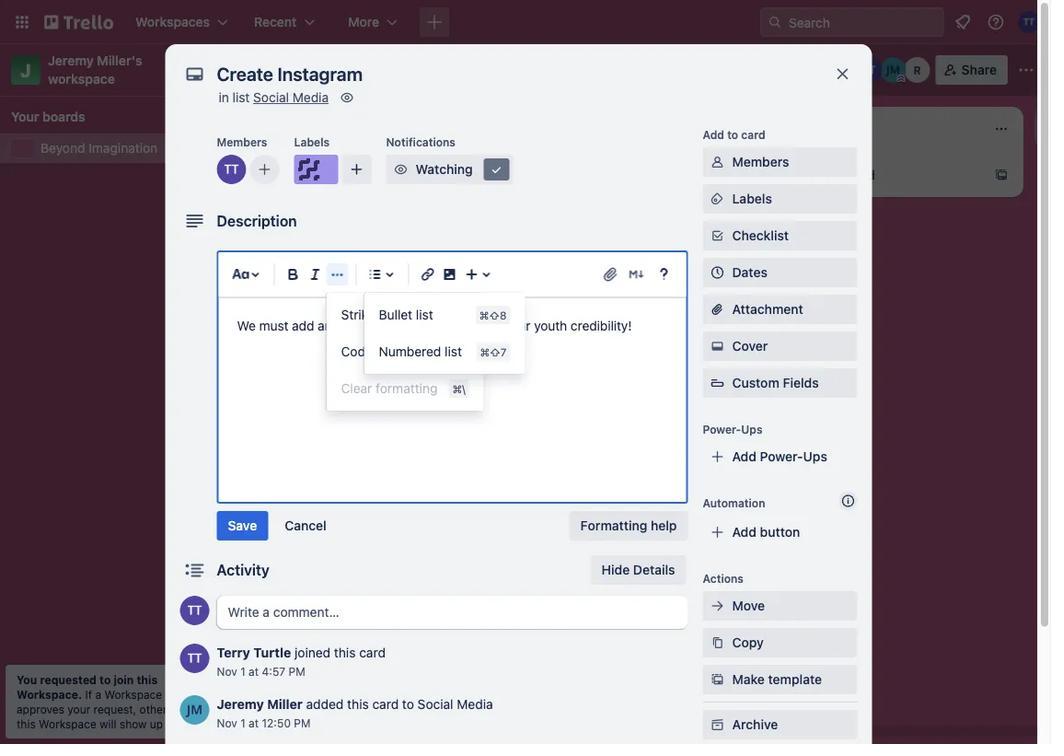 Task type: locate. For each thing, give the bounding box(es) containing it.
sm image
[[739, 55, 765, 81], [338, 88, 356, 107], [709, 153, 727, 171], [709, 190, 727, 208], [709, 597, 727, 615], [709, 634, 727, 652], [709, 716, 727, 734]]

list for in
[[233, 90, 250, 105]]

0 horizontal spatial terry turtle (terryturtle) image
[[217, 155, 246, 184]]

sm image left make
[[709, 670, 727, 689]]

jeremy inside "jeremy miller's workspace"
[[48, 53, 94, 68]]

2 vertical spatial a
[[95, 688, 101, 701]]

1 horizontal spatial beyond
[[263, 60, 323, 80]]

add up labels link
[[810, 167, 835, 182]]

jeremy
[[48, 53, 94, 68], [217, 697, 264, 712]]

0 horizontal spatial imagination
[[89, 140, 158, 156]]

1 vertical spatial members
[[733, 154, 790, 169]]

0 vertical spatial jeremy
[[48, 53, 94, 68]]

create from template… image
[[995, 168, 1009, 182], [733, 212, 748, 227]]

make
[[733, 672, 765, 687]]

ups inside add power-ups link
[[804, 449, 828, 464]]

save button
[[217, 511, 268, 541]]

imagination inside text field
[[327, 60, 420, 80]]

2 horizontal spatial a
[[838, 167, 845, 182]]

watching button
[[386, 155, 513, 184]]

members down add to card
[[733, 154, 790, 169]]

this right added
[[347, 697, 369, 712]]

add a card down kickoff meeting on the top left
[[287, 278, 353, 293]]

⌘\
[[453, 382, 466, 395]]

1 vertical spatial jeremy
[[217, 697, 264, 712]]

imagination up notifications
[[327, 60, 420, 80]]

media
[[293, 90, 329, 105], [457, 697, 493, 712]]

jeremy up "workspace"
[[48, 53, 94, 68]]

sm image down notifications
[[392, 160, 410, 179]]

0 vertical spatial members
[[217, 135, 267, 148]]

ups down fields
[[804, 449, 828, 464]]

1
[[241, 665, 246, 678], [241, 717, 246, 729]]

1 horizontal spatial a
[[315, 278, 322, 293]]

beyond imagination link
[[41, 139, 228, 157]]

labels up checklist at the top right of the page
[[733, 191, 773, 206]]

⌘⇧m
[[436, 345, 466, 358]]

2 vertical spatial list
[[445, 344, 462, 359]]

1 down terry
[[241, 665, 246, 678]]

1 vertical spatial create from template… image
[[733, 212, 748, 227]]

list down the main content area, start typing to enter text. text box on the top of page
[[445, 344, 462, 359]]

sm image inside archive link
[[709, 716, 727, 734]]

sm image for labels
[[709, 190, 727, 208]]

0 vertical spatial create from template… image
[[995, 168, 1009, 182]]

1 vertical spatial workspace
[[39, 717, 97, 730]]

pm inside terry turtle joined this card nov 1 at 4:57 pm
[[289, 665, 305, 678]]

labels
[[294, 135, 330, 148], [733, 191, 773, 206]]

nov right here.
[[217, 717, 237, 729]]

miller's
[[97, 53, 143, 68]]

cover link
[[703, 332, 858, 361]]

if a workspace admin approves your request, other boards in this workspace will show up here.
[[17, 688, 219, 730]]

card left lists image
[[326, 278, 353, 293]]

jeremy miller added this card to social media nov 1 at 12:50 pm
[[217, 697, 493, 729]]

power- down 'power-ups'
[[760, 449, 804, 464]]

sm image
[[392, 160, 410, 179], [488, 160, 506, 179], [709, 227, 727, 245], [709, 337, 727, 356], [709, 670, 727, 689]]

1 vertical spatial beyond imagination
[[41, 140, 158, 156]]

attach and insert link image
[[602, 265, 620, 284]]

sm image inside cover link
[[709, 337, 727, 356]]

1 horizontal spatial boards
[[170, 703, 206, 716]]

increase
[[458, 318, 508, 333]]

1 vertical spatial labels
[[733, 191, 773, 206]]

here.
[[166, 717, 193, 730]]

power- down custom
[[703, 423, 742, 436]]

0 vertical spatial at
[[249, 665, 259, 678]]

1 horizontal spatial add a card button
[[781, 160, 987, 190]]

1 at from the top
[[249, 665, 259, 678]]

members
[[217, 135, 267, 148], [733, 154, 790, 169]]

0 vertical spatial ups
[[742, 423, 763, 436]]

pm down miller
[[294, 717, 311, 729]]

1 vertical spatial nov
[[217, 717, 237, 729]]

imagination down your boards with 1 items element
[[89, 140, 158, 156]]

add a card button for the topmost create from template… icon
[[781, 160, 987, 190]]

open information menu image
[[987, 13, 1006, 31]]

1 vertical spatial boards
[[170, 703, 206, 716]]

add a card button
[[781, 160, 987, 190], [258, 271, 464, 300]]

archive link
[[703, 710, 858, 740]]

0 vertical spatial workspace
[[104, 688, 162, 701]]

0 horizontal spatial list
[[233, 90, 250, 105]]

primary element
[[0, 0, 1052, 44]]

0 horizontal spatial jeremy
[[48, 53, 94, 68]]

add
[[292, 318, 314, 333]]

in
[[219, 90, 229, 105], [209, 703, 219, 716]]

to inside you requested to join this workspace.
[[99, 673, 111, 686]]

add a card up labels link
[[810, 167, 876, 182]]

0 horizontal spatial a
[[95, 688, 101, 701]]

this right joined
[[334, 645, 356, 660]]

ups up add power-ups
[[742, 423, 763, 436]]

another
[[318, 318, 363, 333]]

0 vertical spatial power-
[[703, 423, 742, 436]]

1 vertical spatial power-
[[760, 449, 804, 464]]

0 vertical spatial terry turtle (terryturtle) image
[[1019, 11, 1041, 33]]

card
[[742, 128, 766, 141], [849, 167, 876, 182], [326, 278, 353, 293], [359, 645, 386, 660], [373, 697, 399, 712]]

pm right 4:57
[[289, 665, 305, 678]]

1 1 from the top
[[241, 665, 246, 678]]

0 horizontal spatial power-
[[703, 423, 742, 436]]

1 vertical spatial list
[[416, 307, 433, 322]]

1 vertical spatial media
[[457, 697, 493, 712]]

add down automation
[[733, 525, 757, 540]]

workspace
[[104, 688, 162, 701], [39, 717, 97, 730]]

1 vertical spatial pm
[[294, 717, 311, 729]]

sm image for members
[[709, 153, 727, 171]]

at left 4:57
[[249, 665, 259, 678]]

boards down 'admin'
[[170, 703, 206, 716]]

to left join
[[99, 673, 111, 686]]

0 horizontal spatial workspace
[[39, 717, 97, 730]]

terry turtle (terryturtle) image
[[857, 57, 883, 83], [464, 192, 486, 214], [180, 596, 210, 625], [180, 644, 210, 673]]

0 vertical spatial list
[[233, 90, 250, 105]]

this down approves
[[17, 717, 36, 730]]

nov 1 at 12:50 pm link
[[217, 717, 311, 729]]

jeremy miller (jeremymiller198) image left r
[[881, 57, 907, 83]]

1 vertical spatial terry turtle (terryturtle) image
[[217, 155, 246, 184]]

jeremy miller (jeremymiller198) image right up
[[180, 695, 210, 725]]

automation
[[703, 496, 766, 509]]

pm inside the jeremy miller added this card to social media nov 1 at 12:50 pm
[[294, 717, 311, 729]]

nov
[[217, 665, 237, 678], [217, 717, 237, 729]]

sm image for watching
[[392, 160, 410, 179]]

list left social media link
[[233, 90, 250, 105]]

terry turtle (terryturtle) image right open information menu icon
[[1019, 11, 1041, 33]]

1 vertical spatial social
[[418, 697, 454, 712]]

custom fields
[[733, 375, 819, 391]]

1 horizontal spatial labels
[[733, 191, 773, 206]]

Board name text field
[[254, 55, 430, 85]]

0 vertical spatial media
[[293, 90, 329, 105]]

view markdown image
[[628, 265, 646, 284]]

beyond down your boards
[[41, 140, 85, 156]]

beyond imagination up social media link
[[263, 60, 420, 80]]

power-
[[703, 423, 742, 436], [760, 449, 804, 464]]

sm image inside labels link
[[709, 190, 727, 208]]

jeremy up nov 1 at 12:50 pm link
[[217, 697, 264, 712]]

add members to card image
[[257, 160, 272, 179]]

link image
[[417, 263, 439, 286]]

a up labels link
[[838, 167, 845, 182]]

card right added
[[373, 697, 399, 712]]

1 horizontal spatial imagination
[[327, 60, 420, 80]]

filters button
[[772, 55, 843, 85]]

to up the ⌘⇧m
[[443, 318, 455, 333]]

1 horizontal spatial members
[[733, 154, 790, 169]]

jeremy for jeremy miller's workspace
[[48, 53, 94, 68]]

lists image
[[364, 263, 386, 286]]

this inside you requested to join this workspace.
[[137, 673, 158, 686]]

labels link
[[703, 184, 858, 214]]

sm image left "cover"
[[709, 337, 727, 356]]

in up nov 1 at 12:50 pm link
[[209, 703, 219, 716]]

1 vertical spatial add a card
[[287, 278, 353, 293]]

0 horizontal spatial ups
[[742, 423, 763, 436]]

nov down terry
[[217, 665, 237, 678]]

pm
[[289, 665, 305, 678], [294, 717, 311, 729]]

sm image inside copy link
[[709, 634, 727, 652]]

a right if
[[95, 688, 101, 701]]

0 horizontal spatial labels
[[294, 135, 330, 148]]

1 vertical spatial ups
[[804, 449, 828, 464]]

add
[[703, 128, 725, 141], [810, 167, 835, 182], [287, 278, 312, 293], [733, 449, 757, 464], [733, 525, 757, 540]]

beyond imagination down your boards with 1 items element
[[41, 140, 158, 156]]

2 horizontal spatial list
[[445, 344, 462, 359]]

card inside terry turtle joined this card nov 1 at 4:57 pm
[[359, 645, 386, 660]]

0 horizontal spatial beyond
[[41, 140, 85, 156]]

text styles image
[[230, 263, 252, 286]]

1 horizontal spatial add a card
[[810, 167, 876, 182]]

0 vertical spatial beyond imagination
[[263, 60, 420, 80]]

1 vertical spatial beyond
[[41, 140, 85, 156]]

0 vertical spatial 1
[[241, 665, 246, 678]]

0 vertical spatial imagination
[[327, 60, 420, 80]]

0 vertical spatial beyond
[[263, 60, 323, 80]]

1 horizontal spatial beyond imagination
[[263, 60, 420, 80]]

list right bullet
[[416, 307, 433, 322]]

1 horizontal spatial media
[[457, 697, 493, 712]]

terry turtle (terryturtle) image
[[1019, 11, 1041, 33], [217, 155, 246, 184]]

sm image for checklist
[[709, 227, 727, 245]]

0 horizontal spatial members
[[217, 135, 267, 148]]

color: purple, title: none image
[[294, 155, 338, 184], [269, 158, 306, 166]]

0 horizontal spatial media
[[293, 90, 329, 105]]

4:57
[[262, 665, 286, 678]]

jeremy inside the jeremy miller added this card to social media nov 1 at 12:50 pm
[[217, 697, 264, 712]]

1 left 12:50
[[241, 717, 246, 729]]

1 horizontal spatial social
[[418, 697, 454, 712]]

Write a comment text field
[[217, 596, 688, 629]]

1 group from the left
[[326, 297, 484, 407]]

0 horizontal spatial beyond imagination
[[41, 140, 158, 156]]

1 vertical spatial 1
[[241, 717, 246, 729]]

workspace down your
[[39, 717, 97, 730]]

jeremy miller (jeremymiller198) image
[[881, 57, 907, 83], [180, 695, 210, 725]]

editor toolbar toolbar
[[226, 260, 679, 411]]

card right joined
[[359, 645, 386, 660]]

show menu image
[[1018, 61, 1036, 79]]

attachment
[[733, 302, 804, 317]]

add inside button
[[733, 525, 757, 540]]

0 vertical spatial nov
[[217, 665, 237, 678]]

0 horizontal spatial boards
[[42, 109, 85, 124]]

1 vertical spatial a
[[315, 278, 322, 293]]

a for create from template… image
[[315, 278, 322, 293]]

to up members "link"
[[728, 128, 739, 141]]

sm image left checklist at the top right of the page
[[709, 227, 727, 245]]

in left social media link
[[219, 90, 229, 105]]

add left more formatting image
[[287, 278, 312, 293]]

2 at from the top
[[249, 717, 259, 729]]

a left more formatting image
[[315, 278, 322, 293]]

bullet list
[[379, 307, 433, 322]]

your
[[11, 109, 39, 124]]

a inside if a workspace admin approves your request, other boards in this workspace will show up here.
[[95, 688, 101, 701]]

None text field
[[208, 57, 816, 90]]

terry
[[217, 645, 250, 660]]

1 horizontal spatial jeremy
[[217, 697, 264, 712]]

instagram
[[312, 171, 371, 186]]

1 vertical spatial add a card button
[[258, 271, 464, 300]]

at left 12:50
[[249, 717, 259, 729]]

0 vertical spatial jeremy miller (jeremymiller198) image
[[881, 57, 907, 83]]

details
[[634, 562, 676, 577]]

sm image inside checklist 'link'
[[709, 227, 727, 245]]

1 horizontal spatial workspace
[[104, 688, 162, 701]]

search image
[[768, 15, 783, 29]]

imagination
[[327, 60, 420, 80], [89, 140, 158, 156]]

ups
[[742, 423, 763, 436], [804, 449, 828, 464]]

custom fields button
[[703, 374, 858, 392]]

terry turtle (terryturtle) image left add members to card icon
[[217, 155, 246, 184]]

1 vertical spatial jeremy miller (jeremymiller198) image
[[180, 695, 210, 725]]

0 vertical spatial add a card button
[[781, 160, 987, 190]]

boards right your
[[42, 109, 85, 124]]

copy
[[733, 635, 764, 650]]

create
[[269, 171, 308, 186]]

1 horizontal spatial ups
[[804, 449, 828, 464]]

1 horizontal spatial list
[[416, 307, 433, 322]]

1 vertical spatial at
[[249, 717, 259, 729]]

1 vertical spatial imagination
[[89, 140, 158, 156]]

sm image inside make template link
[[709, 670, 727, 689]]

1 vertical spatial in
[[209, 703, 219, 716]]

0 vertical spatial in
[[219, 90, 229, 105]]

0 vertical spatial labels
[[294, 135, 330, 148]]

watching
[[416, 162, 473, 177]]

0 horizontal spatial social
[[253, 90, 289, 105]]

2 1 from the top
[[241, 717, 246, 729]]

1 horizontal spatial create from template… image
[[995, 168, 1009, 182]]

sm image inside members "link"
[[709, 153, 727, 171]]

description
[[217, 212, 297, 230]]

if
[[85, 688, 92, 701]]

add a card
[[810, 167, 876, 182], [287, 278, 353, 293]]

beyond up social media link
[[263, 60, 323, 80]]

hide details
[[602, 562, 676, 577]]

to right added
[[402, 697, 414, 712]]

add a card button for create from template… image
[[258, 271, 464, 300]]

0 vertical spatial add a card
[[810, 167, 876, 182]]

cover
[[733, 338, 768, 354]]

2 group from the left
[[364, 297, 525, 370]]

0 horizontal spatial add a card button
[[258, 271, 464, 300]]

approves
[[17, 703, 64, 716]]

2 nov from the top
[[217, 717, 237, 729]]

0 horizontal spatial add a card
[[287, 278, 353, 293]]

to
[[728, 128, 739, 141], [443, 318, 455, 333], [99, 673, 111, 686], [402, 697, 414, 712]]

formatting help
[[581, 518, 677, 533]]

members up add members to card icon
[[217, 135, 267, 148]]

hide
[[602, 562, 630, 577]]

sm image inside move link
[[709, 597, 727, 615]]

miller
[[267, 697, 303, 712]]

workspace down join
[[104, 688, 162, 701]]

add power-ups link
[[703, 442, 858, 472]]

joined
[[295, 645, 331, 660]]

0 vertical spatial a
[[838, 167, 845, 182]]

group
[[326, 297, 484, 407], [364, 297, 525, 370]]

0 notifications image
[[952, 11, 974, 33]]

this
[[334, 645, 356, 660], [137, 673, 158, 686], [347, 697, 369, 712], [17, 717, 36, 730]]

this right join
[[137, 673, 158, 686]]

0 vertical spatial pm
[[289, 665, 305, 678]]

social inside the jeremy miller added this card to social media nov 1 at 12:50 pm
[[418, 697, 454, 712]]

make template
[[733, 672, 823, 687]]

bold ⌘b image
[[282, 263, 304, 286]]

1 horizontal spatial power-
[[760, 449, 804, 464]]

1 nov from the top
[[217, 665, 237, 678]]

numbered list
[[379, 344, 462, 359]]

labels up create instagram
[[294, 135, 330, 148]]



Task type: vqa. For each thing, say whether or not it's contained in the screenshot.
must
yes



Task type: describe. For each thing, give the bounding box(es) containing it.
to inside the jeremy miller added this card to social media nov 1 at 12:50 pm
[[402, 697, 414, 712]]

add up members "link"
[[703, 128, 725, 141]]

media
[[404, 318, 440, 333]]

in list social media
[[219, 90, 329, 105]]

workspace.
[[17, 688, 82, 701]]

1 inside the jeremy miller added this card to social media nov 1 at 12:50 pm
[[241, 717, 246, 729]]

template
[[769, 672, 823, 687]]

kickoff meeting
[[269, 237, 362, 252]]

0 horizontal spatial create from template… image
[[733, 212, 748, 227]]

create from template… image
[[472, 278, 486, 293]]

join
[[114, 673, 134, 686]]

power-ups
[[703, 423, 763, 436]]

clear
[[341, 381, 372, 396]]

terry turtle joined this card nov 1 at 4:57 pm
[[217, 645, 386, 678]]

⌘⇧7
[[480, 345, 507, 358]]

this inside if a workspace admin approves your request, other boards in this workspace will show up here.
[[17, 717, 36, 730]]

1 inside terry turtle joined this card nov 1 at 4:57 pm
[[241, 665, 246, 678]]

move link
[[703, 591, 858, 621]]

this inside the jeremy miller added this card to social media nov 1 at 12:50 pm
[[347, 697, 369, 712]]

r button
[[905, 57, 931, 83]]

this inside terry turtle joined this card nov 1 at 4:57 pm
[[334, 645, 356, 660]]

boards inside if a workspace admin approves your request, other boards in this workspace will show up here.
[[170, 703, 206, 716]]

admin
[[165, 688, 197, 701]]

your boards with 1 items element
[[11, 106, 219, 128]]

more formatting image
[[326, 263, 349, 286]]

we must add another social media to increase our youth credibility!
[[237, 318, 632, 333]]

card up labels link
[[849, 167, 876, 182]]

sm image for copy
[[709, 634, 727, 652]]

must
[[259, 318, 289, 333]]

kickoff meeting link
[[269, 236, 483, 254]]

turtle
[[254, 645, 291, 660]]

list for numbered
[[445, 344, 462, 359]]

in inside if a workspace admin approves your request, other boards in this workspace will show up here.
[[209, 703, 219, 716]]

notifications
[[386, 135, 456, 148]]

sm image right 'watching' in the top left of the page
[[488, 160, 506, 179]]

you requested to join this workspace.
[[17, 673, 158, 701]]

back to home image
[[44, 7, 113, 37]]

rubyanndersson (rubyanndersson) image
[[905, 57, 931, 83]]

cancel button
[[274, 511, 338, 541]]

add button button
[[703, 518, 858, 547]]

r
[[914, 64, 922, 76]]

create board or workspace image
[[426, 13, 444, 31]]

Search field
[[783, 8, 944, 36]]

add power-ups
[[733, 449, 828, 464]]

bullet
[[379, 307, 413, 322]]

jeremy for jeremy miller added this card to social media nov 1 at 12:50 pm
[[217, 697, 264, 712]]

card inside the jeremy miller added this card to social media nov 1 at 12:50 pm
[[373, 697, 399, 712]]

sm image for make template
[[709, 670, 727, 689]]

attachment button
[[703, 295, 858, 324]]

at inside terry turtle joined this card nov 1 at 4:57 pm
[[249, 665, 259, 678]]

hide details link
[[591, 555, 687, 585]]

request,
[[94, 703, 136, 716]]

1 horizontal spatial jeremy miller (jeremymiller198) image
[[881, 57, 907, 83]]

filters
[[800, 62, 838, 77]]

group containing strikethrough
[[326, 297, 484, 407]]

italic ⌘i image
[[304, 263, 326, 286]]

Main content area, start typing to enter text. text field
[[237, 315, 668, 337]]

workspace
[[48, 71, 115, 87]]

12:50
[[262, 717, 291, 729]]

color: purple, title: none image up the create
[[269, 158, 306, 166]]

to inside text box
[[443, 318, 455, 333]]

sm image for move
[[709, 597, 727, 615]]

group containing bullet list
[[364, 297, 525, 370]]

custom
[[733, 375, 780, 391]]

nov inside terry turtle joined this card nov 1 at 4:57 pm
[[217, 665, 237, 678]]

save
[[228, 518, 257, 533]]

show
[[120, 717, 147, 730]]

code
[[341, 344, 373, 359]]

meeting
[[314, 237, 362, 252]]

actions
[[703, 572, 744, 585]]

create instagram
[[269, 171, 371, 186]]

your boards
[[11, 109, 85, 124]]

share
[[962, 62, 997, 77]]

sm image for archive
[[709, 716, 727, 734]]

up
[[150, 717, 163, 730]]

our
[[512, 318, 531, 333]]

sm image for cover
[[709, 337, 727, 356]]

help
[[651, 518, 677, 533]]

1 horizontal spatial terry turtle (terryturtle) image
[[1019, 11, 1041, 33]]

credibility!
[[571, 318, 632, 333]]

cancel
[[285, 518, 327, 533]]

open help dialog image
[[653, 263, 676, 286]]

archive
[[733, 717, 779, 732]]

share button
[[936, 55, 1008, 85]]

formatting
[[376, 381, 438, 396]]

fields
[[783, 375, 819, 391]]

requested
[[40, 673, 97, 686]]

dates
[[733, 265, 768, 280]]

color: purple, title: none image right add members to card icon
[[294, 155, 338, 184]]

0 vertical spatial boards
[[42, 109, 85, 124]]

0 vertical spatial social
[[253, 90, 289, 105]]

copy link
[[703, 628, 858, 658]]

will
[[100, 717, 117, 730]]

beyond inside text field
[[263, 60, 323, 80]]

members inside members "link"
[[733, 154, 790, 169]]

activity
[[217, 561, 270, 579]]

⌘⇧8
[[480, 309, 507, 321]]

strikethrough
[[341, 307, 422, 322]]

dates button
[[703, 258, 858, 287]]

kickoff
[[269, 237, 310, 252]]

add down 'power-ups'
[[733, 449, 757, 464]]

add button
[[733, 525, 801, 540]]

list for bullet
[[416, 307, 433, 322]]

members link
[[703, 147, 858, 177]]

move
[[733, 598, 765, 613]]

make template link
[[703, 665, 858, 694]]

at inside the jeremy miller added this card to social media nov 1 at 12:50 pm
[[249, 717, 259, 729]]

formatting help link
[[570, 511, 688, 541]]

0 horizontal spatial jeremy miller (jeremymiller198) image
[[180, 695, 210, 725]]

create instagram link
[[269, 169, 483, 188]]

a for the topmost create from template… icon
[[838, 167, 845, 182]]

add to card
[[703, 128, 766, 141]]

clear formatting
[[341, 381, 438, 396]]

your
[[68, 703, 90, 716]]

nov inside the jeremy miller added this card to social media nov 1 at 12:50 pm
[[217, 717, 237, 729]]

nov 1 at 4:57 pm link
[[217, 665, 305, 678]]

beyond imagination inside beyond imagination text field
[[263, 60, 420, 80]]

image image
[[439, 263, 461, 286]]

j
[[21, 59, 31, 81]]

beyond imagination inside beyond imagination link
[[41, 140, 158, 156]]

youth
[[534, 318, 568, 333]]

media inside the jeremy miller added this card to social media nov 1 at 12:50 pm
[[457, 697, 493, 712]]

we
[[237, 318, 256, 333]]

card up members "link"
[[742, 128, 766, 141]]

social media link
[[253, 90, 329, 105]]

strikethrough button
[[326, 297, 484, 333]]

checklist link
[[703, 221, 858, 251]]



